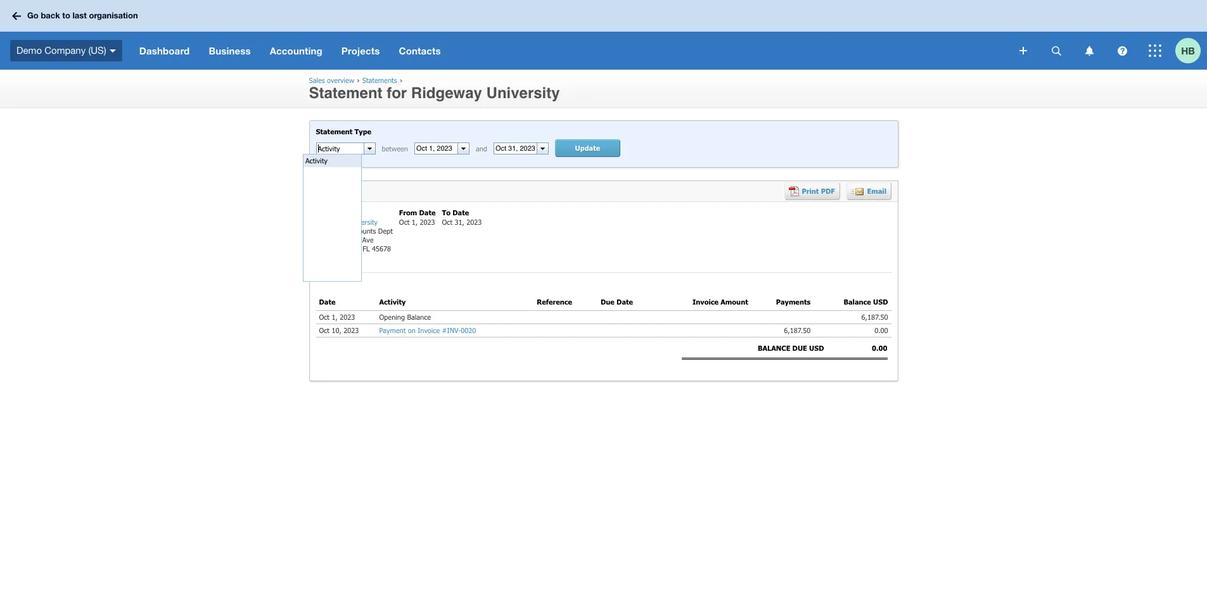 Task type: describe. For each thing, give the bounding box(es) containing it.
hb button
[[1176, 32, 1207, 70]]

ridgeway inside sales overview › statements › statement for ridgeway university
[[411, 84, 482, 102]]

accounting button
[[260, 32, 332, 70]]

1 horizontal spatial 6,187.50
[[862, 313, 888, 321]]

print pdf link
[[784, 183, 840, 200]]

svg image inside go back to last organisation link
[[12, 12, 21, 20]]

hb
[[1182, 45, 1195, 56]]

to
[[62, 10, 70, 20]]

for
[[387, 84, 407, 102]]

update
[[575, 144, 600, 152]]

ridgeway inside the ridgeway university attention: accounts dept 9-123 lambda ave coppertown fl 45678
[[316, 218, 345, 226]]

sales
[[309, 76, 325, 84]]

organisation
[[89, 10, 138, 20]]

1 vertical spatial 6,187.50
[[780, 326, 811, 335]]

print
[[802, 187, 819, 195]]

1, inside from date oct 1, 2023
[[412, 218, 418, 226]]

from
[[399, 209, 417, 217]]

accounts
[[348, 227, 376, 235]]

#inv-
[[442, 326, 461, 335]]

to
[[442, 209, 451, 217]]

from date oct 1, 2023
[[399, 209, 436, 226]]

contacts
[[399, 45, 441, 56]]

balance usd
[[844, 298, 888, 306]]

email link
[[846, 183, 891, 200]]

1 vertical spatial 0.00
[[872, 344, 888, 353]]

demo
[[16, 45, 42, 56]]

go back to last organisation link
[[8, 5, 146, 27]]

1 horizontal spatial svg image
[[1020, 47, 1027, 55]]

accounting
[[270, 45, 322, 56]]

oct inside to date oct 31, 2023
[[442, 218, 453, 226]]

2 › from the left
[[400, 76, 403, 84]]

(us)
[[88, 45, 106, 56]]

lambda
[[336, 236, 360, 244]]

0 horizontal spatial activity
[[306, 157, 328, 165]]

business button
[[199, 32, 260, 70]]

0020
[[461, 326, 476, 335]]

123
[[322, 236, 334, 244]]

2023 up oct 10, 2023
[[340, 313, 355, 321]]

opening
[[379, 313, 405, 321]]

email
[[867, 187, 887, 195]]

1 vertical spatial statement
[[316, 127, 353, 136]]

1 horizontal spatial balance
[[844, 298, 871, 306]]

company
[[44, 45, 86, 56]]

ridgeway university link
[[316, 218, 378, 227]]

svg image inside demo company (us) "popup button"
[[109, 49, 116, 52]]

attention:
[[316, 227, 346, 235]]

demo company (us) button
[[0, 32, 130, 70]]

sales overview link
[[309, 76, 354, 84]]

sales overview › statements › statement for ridgeway university
[[309, 76, 560, 102]]

reference
[[537, 298, 572, 306]]

45678
[[372, 245, 391, 253]]

oct 1, 2023
[[319, 313, 355, 321]]

date for due
[[617, 298, 633, 306]]

projects
[[342, 45, 380, 56]]

statement type
[[316, 127, 371, 136]]

fl
[[363, 245, 370, 253]]

print pdf
[[802, 187, 835, 195]]

last
[[73, 10, 87, 20]]

go
[[27, 10, 39, 20]]

ridgeway university attention: accounts dept 9-123 lambda ave coppertown fl 45678
[[316, 218, 393, 253]]



Task type: locate. For each thing, give the bounding box(es) containing it.
date up "31,"
[[453, 209, 469, 217]]

1 › from the left
[[357, 76, 360, 84]]

coppertown
[[316, 245, 361, 253]]

opening balance
[[379, 313, 431, 321]]

payments
[[776, 298, 811, 306]]

1 horizontal spatial activity
[[379, 298, 406, 306]]

date inside from date oct 1, 2023
[[419, 209, 436, 217]]

due date
[[601, 298, 633, 306]]

date for to
[[453, 209, 469, 217]]

on
[[408, 326, 416, 335]]

1 vertical spatial invoice
[[418, 326, 440, 335]]

1 vertical spatial ridgeway
[[316, 218, 345, 226]]

1 horizontal spatial invoice
[[693, 298, 719, 306]]

2023
[[420, 218, 435, 226], [467, 218, 482, 226], [340, 313, 355, 321], [344, 326, 359, 335]]

date for from
[[419, 209, 436, 217]]

None text field
[[317, 143, 363, 154], [415, 143, 458, 154], [317, 143, 363, 154], [415, 143, 458, 154]]

2 horizontal spatial svg image
[[1149, 44, 1162, 57]]

oct 10, 2023
[[319, 326, 359, 335]]

0 vertical spatial 0.00
[[870, 326, 888, 335]]

›
[[357, 76, 360, 84], [400, 76, 403, 84]]

banner containing hb
[[0, 0, 1207, 70]]

ave
[[362, 236, 374, 244]]

demo company (us)
[[16, 45, 106, 56]]

None text field
[[494, 143, 537, 154]]

0 vertical spatial university
[[486, 84, 560, 102]]

0 horizontal spatial invoice
[[418, 326, 440, 335]]

dashboard
[[139, 45, 190, 56]]

0 horizontal spatial usd
[[809, 344, 824, 353]]

oct left 10, in the left bottom of the page
[[319, 326, 330, 335]]

0 vertical spatial 1,
[[412, 218, 418, 226]]

› right overview
[[357, 76, 360, 84]]

0 vertical spatial invoice
[[693, 298, 719, 306]]

2023 right 10, in the left bottom of the page
[[344, 326, 359, 335]]

activity up the opening
[[379, 298, 406, 306]]

0 horizontal spatial university
[[348, 218, 378, 226]]

date left to
[[419, 209, 436, 217]]

1 horizontal spatial ridgeway
[[411, 84, 482, 102]]

invoice
[[693, 298, 719, 306], [418, 326, 440, 335]]

statement
[[309, 84, 383, 102], [316, 127, 353, 136]]

0 vertical spatial 6,187.50
[[862, 313, 888, 321]]

0 vertical spatial statement
[[309, 84, 383, 102]]

0 vertical spatial activity
[[306, 157, 328, 165]]

oct down the from
[[399, 218, 410, 226]]

0.00
[[870, 326, 888, 335], [872, 344, 888, 353]]

activity
[[306, 157, 328, 165], [379, 298, 406, 306]]

1 vertical spatial university
[[348, 218, 378, 226]]

pdf
[[821, 187, 835, 195]]

1 vertical spatial balance
[[407, 313, 431, 321]]

business
[[209, 45, 251, 56]]

balance due usd
[[758, 344, 824, 353]]

0 vertical spatial ridgeway
[[411, 84, 482, 102]]

contacts button
[[389, 32, 450, 70]]

balance
[[844, 298, 871, 306], [407, 313, 431, 321]]

date
[[419, 209, 436, 217], [453, 209, 469, 217], [319, 298, 336, 306], [617, 298, 633, 306]]

university inside the ridgeway university attention: accounts dept 9-123 lambda ave coppertown fl 45678
[[348, 218, 378, 226]]

1 horizontal spatial usd
[[873, 298, 888, 306]]

2023 inside from date oct 1, 2023
[[420, 218, 435, 226]]

1 horizontal spatial ›
[[400, 76, 403, 84]]

0 vertical spatial balance
[[844, 298, 871, 306]]

back
[[41, 10, 60, 20]]

31,
[[455, 218, 465, 226]]

statements link
[[362, 76, 397, 84]]

date inside to date oct 31, 2023
[[453, 209, 469, 217]]

amount
[[721, 298, 748, 306]]

to date oct 31, 2023
[[442, 209, 482, 226]]

0 horizontal spatial 6,187.50
[[780, 326, 811, 335]]

navigation
[[130, 32, 1011, 70]]

1 vertical spatial 1,
[[332, 313, 338, 321]]

6,187.50 up balance due usd
[[780, 326, 811, 335]]

2023 left "31,"
[[420, 218, 435, 226]]

update link
[[555, 140, 620, 157]]

1, down the from
[[412, 218, 418, 226]]

payment                                         on invoice #inv-0020 link
[[379, 326, 476, 335]]

6,187.50 down balance usd
[[862, 313, 888, 321]]

dept
[[378, 227, 393, 235]]

university
[[486, 84, 560, 102], [348, 218, 378, 226]]

0 horizontal spatial balance
[[407, 313, 431, 321]]

1,
[[412, 218, 418, 226], [332, 313, 338, 321]]

between
[[382, 145, 408, 153]]

ridgeway right "for"
[[411, 84, 482, 102]]

6,187.50
[[862, 313, 888, 321], [780, 326, 811, 335]]

date up oct 1, 2023
[[319, 298, 336, 306]]

svg image
[[1052, 46, 1061, 55], [1085, 46, 1094, 55], [1118, 46, 1127, 55], [109, 49, 116, 52]]

overview
[[327, 76, 354, 84]]

10,
[[332, 326, 342, 335]]

oct down to
[[442, 218, 453, 226]]

ridgeway up attention:
[[316, 218, 345, 226]]

invoice amount
[[693, 298, 748, 306]]

invoice right on
[[418, 326, 440, 335]]

go back to last organisation
[[27, 10, 138, 20]]

type
[[355, 127, 371, 136]]

statements
[[362, 76, 397, 84]]

payment                                         on invoice #inv-0020
[[379, 326, 476, 335]]

1 vertical spatial activity
[[379, 298, 406, 306]]

activity down statement type
[[306, 157, 328, 165]]

9-
[[316, 236, 322, 244]]

svg image
[[12, 12, 21, 20], [1149, 44, 1162, 57], [1020, 47, 1027, 55]]

projects button
[[332, 32, 389, 70]]

0 horizontal spatial svg image
[[12, 12, 21, 20]]

date right due
[[617, 298, 633, 306]]

dashboard link
[[130, 32, 199, 70]]

oct
[[399, 218, 410, 226], [442, 218, 453, 226], [319, 313, 330, 321], [319, 326, 330, 335]]

0 horizontal spatial 1,
[[332, 313, 338, 321]]

navigation containing dashboard
[[130, 32, 1011, 70]]

1 horizontal spatial 1,
[[412, 218, 418, 226]]

usd
[[873, 298, 888, 306], [809, 344, 824, 353]]

due
[[601, 298, 615, 306]]

1 horizontal spatial university
[[486, 84, 560, 102]]

0 horizontal spatial ›
[[357, 76, 360, 84]]

› right statements link
[[400, 76, 403, 84]]

invoice left amount
[[693, 298, 719, 306]]

banner
[[0, 0, 1207, 70]]

oct up oct 10, 2023
[[319, 313, 330, 321]]

and
[[476, 145, 487, 153]]

2023 right "31,"
[[467, 218, 482, 226]]

payment
[[379, 326, 406, 335]]

0 horizontal spatial ridgeway
[[316, 218, 345, 226]]

1, up 10, in the left bottom of the page
[[332, 313, 338, 321]]

1 vertical spatial usd
[[809, 344, 824, 353]]

university inside sales overview › statements › statement for ridgeway university
[[486, 84, 560, 102]]

oct inside from date oct 1, 2023
[[399, 218, 410, 226]]

ridgeway
[[411, 84, 482, 102], [316, 218, 345, 226]]

statement inside sales overview › statements › statement for ridgeway university
[[309, 84, 383, 102]]

balance
[[758, 344, 791, 353]]

2023 inside to date oct 31, 2023
[[467, 218, 482, 226]]

due
[[793, 344, 807, 353]]

0 vertical spatial usd
[[873, 298, 888, 306]]



Task type: vqa. For each thing, say whether or not it's contained in the screenshot.
Choose flexible date ranges
no



